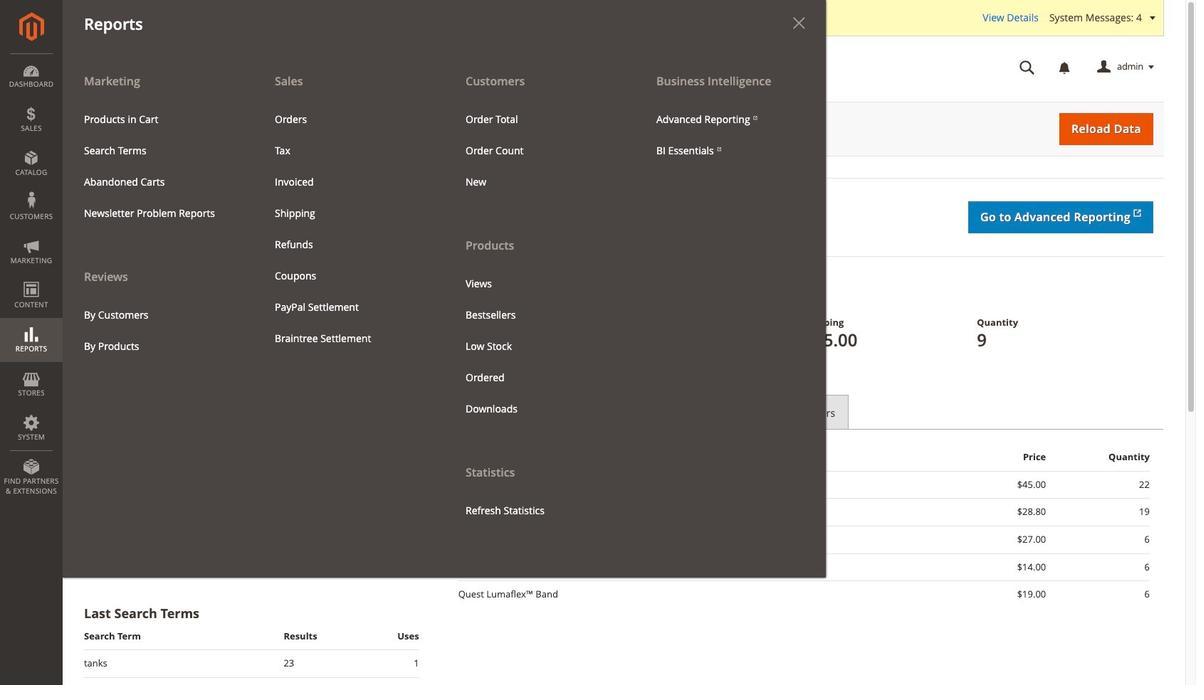 Task type: locate. For each thing, give the bounding box(es) containing it.
menu
[[63, 65, 826, 578], [63, 65, 254, 362], [444, 65, 635, 527], [73, 104, 243, 229], [264, 104, 434, 355], [455, 104, 625, 198], [646, 104, 815, 166], [455, 268, 625, 425], [73, 299, 243, 362]]

menu bar
[[0, 0, 826, 578]]



Task type: vqa. For each thing, say whether or not it's contained in the screenshot.
text box
no



Task type: describe. For each thing, give the bounding box(es) containing it.
magento admin panel image
[[19, 12, 44, 41]]



